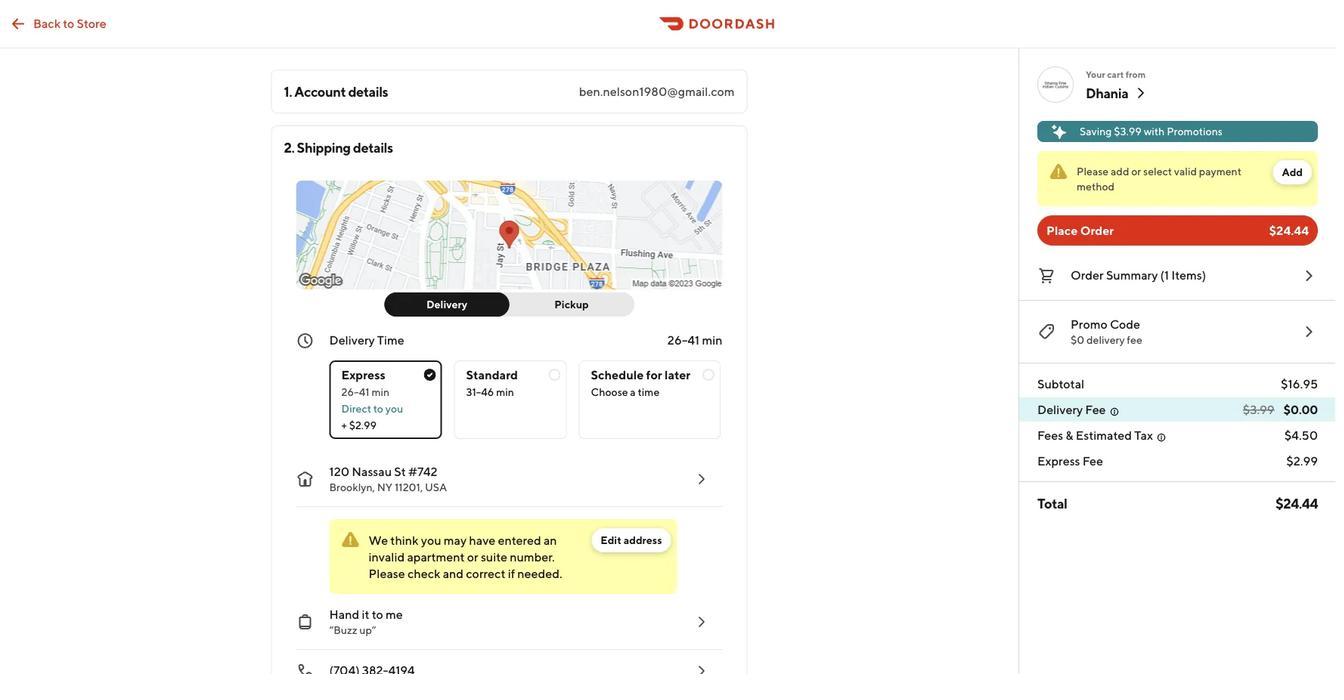 Task type: vqa. For each thing, say whether or not it's contained in the screenshot.
26–41 min Direct to you + $2.99
yes



Task type: locate. For each thing, give the bounding box(es) containing it.
31–46
[[466, 386, 494, 399]]

Pickup radio
[[501, 293, 634, 317]]

brooklyn,
[[330, 482, 375, 494]]

"buzz
[[330, 625, 357, 637]]

we
[[369, 534, 388, 548]]

you inside 26–41 min direct to you + $2.99
[[386, 403, 403, 415]]

ny
[[377, 482, 393, 494]]

0 vertical spatial 26–41
[[668, 333, 700, 348]]

2 horizontal spatial min
[[703, 333, 723, 348]]

0 vertical spatial order
[[1081, 224, 1115, 238]]

order left summary
[[1071, 268, 1104, 283]]

0 horizontal spatial delivery
[[330, 333, 375, 348]]

1 vertical spatial 26–41
[[342, 386, 370, 399]]

select
[[1144, 165, 1173, 178]]

edit
[[601, 535, 622, 547]]

back to store
[[33, 16, 106, 30]]

0 horizontal spatial min
[[372, 386, 390, 399]]

1 horizontal spatial 26–41
[[668, 333, 700, 348]]

$0.00
[[1284, 403, 1319, 417]]

order right place
[[1081, 224, 1115, 238]]

0 vertical spatial you
[[386, 403, 403, 415]]

None radio
[[330, 361, 442, 440], [454, 361, 567, 440], [330, 361, 442, 440], [454, 361, 567, 440]]

items)
[[1172, 268, 1207, 283]]

1 horizontal spatial $3.99
[[1244, 403, 1275, 417]]

&
[[1066, 429, 1074, 443]]

later
[[665, 368, 691, 382]]

26–41 min direct to you + $2.99
[[342, 386, 403, 432]]

nassau
[[352, 465, 392, 479]]

1 horizontal spatial or
[[1132, 165, 1142, 178]]

$24.44
[[1270, 224, 1310, 238], [1276, 496, 1319, 512]]

26–41 up direct
[[342, 386, 370, 399]]

2 vertical spatial to
[[372, 608, 383, 622]]

$16.95
[[1282, 377, 1319, 392]]

0 vertical spatial $2.99
[[349, 420, 377, 432]]

0 vertical spatial $24.44
[[1270, 224, 1310, 238]]

express fee
[[1038, 454, 1104, 469]]

$2.99 down $4.50 at the right bottom
[[1287, 454, 1319, 469]]

1 vertical spatial fee
[[1083, 454, 1104, 469]]

min for 31–46 min
[[496, 386, 514, 399]]

0 vertical spatial express
[[342, 368, 386, 382]]

status
[[1038, 151, 1319, 207]]

1 horizontal spatial express
[[1038, 454, 1081, 469]]

0 horizontal spatial $2.99
[[349, 420, 377, 432]]

$24.44 down 'add' button
[[1270, 224, 1310, 238]]

none radio inside option group
[[579, 361, 721, 440]]

tax
[[1135, 429, 1154, 443]]

1 vertical spatial you
[[421, 534, 442, 548]]

0 horizontal spatial $3.99
[[1115, 125, 1142, 138]]

$3.99
[[1115, 125, 1142, 138], [1244, 403, 1275, 417]]

26–41 inside 26–41 min direct to you + $2.99
[[342, 386, 370, 399]]

think
[[391, 534, 419, 548]]

None radio
[[579, 361, 721, 440]]

order
[[1081, 224, 1115, 238], [1071, 268, 1104, 283]]

min inside 26–41 min direct to you + $2.99
[[372, 386, 390, 399]]

0 vertical spatial please
[[1077, 165, 1109, 178]]

details
[[348, 83, 388, 99], [353, 139, 393, 155]]

1 vertical spatial details
[[353, 139, 393, 155]]

option group
[[330, 349, 723, 440]]

or down have
[[467, 550, 479, 565]]

1 vertical spatial to
[[374, 403, 384, 415]]

0 horizontal spatial express
[[342, 368, 386, 382]]

code
[[1111, 317, 1141, 332]]

details right 1. account
[[348, 83, 388, 99]]

#742
[[409, 465, 438, 479]]

subtotal
[[1038, 377, 1085, 392]]

1 vertical spatial express
[[1038, 454, 1081, 469]]

0 vertical spatial $3.99
[[1115, 125, 1142, 138]]

$2.99 down direct
[[349, 420, 377, 432]]

to right back
[[63, 16, 74, 30]]

26–41
[[668, 333, 700, 348], [342, 386, 370, 399]]

delivery or pickup selector option group
[[385, 293, 634, 317]]

ben.nelson1980@gmail.com
[[579, 84, 735, 99]]

please add or select valid payment method
[[1077, 165, 1242, 193]]

hand
[[330, 608, 360, 622]]

have
[[469, 534, 496, 548]]

1 vertical spatial $2.99
[[1287, 454, 1319, 469]]

place order
[[1047, 224, 1115, 238]]

valid
[[1175, 165, 1198, 178]]

2 horizontal spatial delivery
[[1038, 403, 1084, 417]]

$3.99 left with
[[1115, 125, 1142, 138]]

we think you may have entered an invalid apartment or suite number. please check and correct if needed.
[[369, 534, 563, 581]]

1 horizontal spatial you
[[421, 534, 442, 548]]

fee down "fees & estimated"
[[1083, 454, 1104, 469]]

you right direct
[[386, 403, 403, 415]]

pickup
[[555, 298, 589, 311]]

1 vertical spatial $3.99
[[1244, 403, 1275, 417]]

min
[[703, 333, 723, 348], [372, 386, 390, 399], [496, 386, 514, 399]]

$24.44 down $4.50 at the right bottom
[[1276, 496, 1319, 512]]

none radio containing schedule for later
[[579, 361, 721, 440]]

your cart from
[[1087, 69, 1146, 79]]

Delivery radio
[[385, 293, 510, 317]]

1 horizontal spatial please
[[1077, 165, 1109, 178]]

please down the invalid
[[369, 567, 405, 581]]

1 horizontal spatial min
[[496, 386, 514, 399]]

suite
[[481, 550, 508, 565]]

promotions
[[1168, 125, 1223, 138]]

details right 2. shipping
[[353, 139, 393, 155]]

details for 1. account details
[[348, 83, 388, 99]]

schedule
[[591, 368, 644, 382]]

you up "apartment"
[[421, 534, 442, 548]]

$2.99
[[349, 420, 377, 432], [1287, 454, 1319, 469]]

0 vertical spatial or
[[1132, 165, 1142, 178]]

$4.50
[[1285, 429, 1319, 443]]

1 vertical spatial or
[[467, 550, 479, 565]]

place
[[1047, 224, 1078, 238]]

fees
[[1038, 429, 1064, 443]]

26–41 up the later
[[668, 333, 700, 348]]

express down fees
[[1038, 454, 1081, 469]]

standard
[[466, 368, 518, 382]]

1 vertical spatial order
[[1071, 268, 1104, 283]]

to right it
[[372, 608, 383, 622]]

or inside 'we think you may have entered an invalid apartment or suite number. please check and correct if needed.'
[[467, 550, 479, 565]]

express up direct
[[342, 368, 386, 382]]

0 vertical spatial details
[[348, 83, 388, 99]]

0 horizontal spatial 26–41
[[342, 386, 370, 399]]

store
[[77, 16, 106, 30]]

please
[[1077, 165, 1109, 178], [369, 567, 405, 581]]

check
[[408, 567, 441, 581]]

delivery time
[[330, 333, 405, 348]]

invalid
[[369, 550, 405, 565]]

it
[[362, 608, 370, 622]]

0 horizontal spatial or
[[467, 550, 479, 565]]

1. account
[[284, 83, 346, 99]]

or
[[1132, 165, 1142, 178], [467, 550, 479, 565]]

you
[[386, 403, 403, 415], [421, 534, 442, 548]]

$3.99 left $0.00
[[1244, 403, 1275, 417]]

or inside please add or select valid payment method
[[1132, 165, 1142, 178]]

fee up estimated
[[1086, 403, 1107, 417]]

from
[[1126, 69, 1146, 79]]

$2.99 inside 26–41 min direct to you + $2.99
[[349, 420, 377, 432]]

to right direct
[[374, 403, 384, 415]]

please up method on the right of page
[[1077, 165, 1109, 178]]

number.
[[510, 550, 555, 565]]

1 horizontal spatial delivery
[[427, 298, 468, 311]]

or right the add
[[1132, 165, 1142, 178]]

choose
[[591, 386, 628, 399]]

delivery
[[427, 298, 468, 311], [330, 333, 375, 348], [1038, 403, 1084, 417]]

1 vertical spatial please
[[369, 567, 405, 581]]

0 vertical spatial delivery
[[427, 298, 468, 311]]

0 horizontal spatial you
[[386, 403, 403, 415]]

to
[[63, 16, 74, 30], [374, 403, 384, 415], [372, 608, 383, 622]]

hand it to me "buzz up"
[[330, 608, 403, 637]]

0 horizontal spatial please
[[369, 567, 405, 581]]



Task type: describe. For each thing, give the bounding box(es) containing it.
31–46 min
[[466, 386, 514, 399]]

fee
[[1128, 334, 1143, 347]]

option group containing express
[[330, 349, 723, 440]]

2. shipping details
[[284, 139, 393, 155]]

$3.99 inside 'button'
[[1115, 125, 1142, 138]]

schedule for later
[[591, 368, 691, 382]]

to inside the hand it to me "buzz up"
[[372, 608, 383, 622]]

1 vertical spatial $24.44
[[1276, 496, 1319, 512]]

details for 2. shipping details
[[353, 139, 393, 155]]

back to store link
[[0, 9, 115, 39]]

if
[[508, 567, 515, 581]]

+
[[342, 420, 347, 432]]

edit address
[[601, 535, 662, 547]]

120 nassau st #742 brooklyn,  ny 11201,  usa
[[330, 465, 447, 494]]

a
[[631, 386, 636, 399]]

estimated
[[1077, 429, 1133, 443]]

11201,
[[395, 482, 423, 494]]

for
[[647, 368, 663, 382]]

entered
[[498, 534, 542, 548]]

delivery
[[1087, 334, 1126, 347]]

26–41 for 26–41 min
[[668, 333, 700, 348]]

promo
[[1071, 317, 1108, 332]]

promo code $0 delivery fee
[[1071, 317, 1143, 347]]

usa
[[425, 482, 447, 494]]

add button
[[1274, 160, 1313, 185]]

min for 26–41 min
[[703, 333, 723, 348]]

time
[[377, 333, 405, 348]]

needed.
[[518, 567, 563, 581]]

fees & estimated
[[1038, 429, 1133, 443]]

choose a time
[[591, 386, 660, 399]]

dhania link
[[1087, 84, 1150, 102]]

express for express
[[342, 368, 386, 382]]

direct
[[342, 403, 371, 415]]

please inside 'we think you may have entered an invalid apartment or suite number. please check and correct if needed.'
[[369, 567, 405, 581]]

$0
[[1071, 334, 1085, 347]]

min for 26–41 min direct to you + $2.99
[[372, 386, 390, 399]]

saving $3.99 with promotions
[[1080, 125, 1223, 138]]

saving
[[1080, 125, 1113, 138]]

total
[[1038, 496, 1068, 512]]

payment
[[1200, 165, 1242, 178]]

delivery inside delivery option
[[427, 298, 468, 311]]

you inside 'we think you may have entered an invalid apartment or suite number. please check and correct if needed.'
[[421, 534, 442, 548]]

please inside please add or select valid payment method
[[1077, 165, 1109, 178]]

time
[[638, 386, 660, 399]]

2 vertical spatial delivery
[[1038, 403, 1084, 417]]

26–41 for 26–41 min direct to you + $2.99
[[342, 386, 370, 399]]

apartment
[[407, 550, 465, 565]]

add
[[1112, 165, 1130, 178]]

order summary (1 items) button
[[1038, 264, 1319, 288]]

order inside button
[[1071, 268, 1104, 283]]

with
[[1145, 125, 1165, 138]]

may
[[444, 534, 467, 548]]

an
[[544, 534, 557, 548]]

express for express fee
[[1038, 454, 1081, 469]]

dhania
[[1087, 85, 1129, 101]]

me
[[386, 608, 403, 622]]

edit address button
[[592, 529, 672, 553]]

order summary (1 items)
[[1071, 268, 1207, 283]]

to inside 26–41 min direct to you + $2.99
[[374, 403, 384, 415]]

method
[[1077, 180, 1115, 193]]

cart
[[1108, 69, 1125, 79]]

saving $3.99 with promotions button
[[1038, 121, 1319, 142]]

up"
[[360, 625, 376, 637]]

120
[[330, 465, 350, 479]]

(1
[[1161, 268, 1170, 283]]

and
[[443, 567, 464, 581]]

0 vertical spatial fee
[[1086, 403, 1107, 417]]

2. shipping
[[284, 139, 351, 155]]

1. account details
[[284, 83, 388, 99]]

0 vertical spatial to
[[63, 16, 74, 30]]

address
[[624, 535, 662, 547]]

status containing please add or select valid payment method
[[1038, 151, 1319, 207]]

we think you may have entered an invalid apartment or suite number. please check and correct if needed. status
[[330, 520, 678, 595]]

1 horizontal spatial $2.99
[[1287, 454, 1319, 469]]

add
[[1283, 166, 1304, 179]]

summary
[[1107, 268, 1159, 283]]

correct
[[466, 567, 506, 581]]

st
[[394, 465, 406, 479]]

1 vertical spatial delivery
[[330, 333, 375, 348]]

26–41 min
[[668, 333, 723, 348]]

your
[[1087, 69, 1106, 79]]



